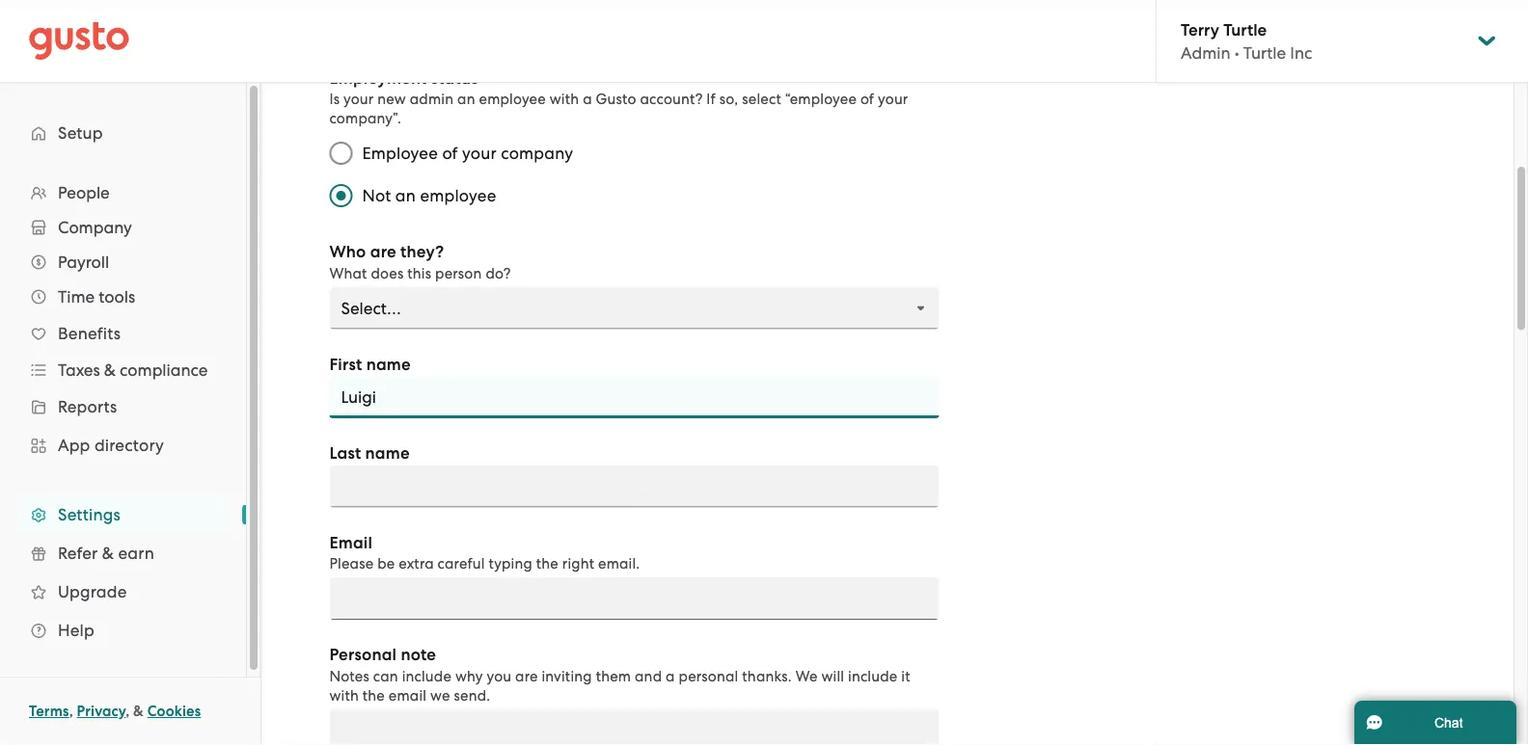 Task type: locate. For each thing, give the bounding box(es) containing it.
"employee
[[785, 91, 857, 108]]

0 horizontal spatial your
[[343, 91, 374, 108]]

help link
[[19, 614, 227, 648]]

an right not
[[395, 187, 416, 206]]

payroll button
[[19, 245, 227, 280]]

a right and
[[666, 669, 675, 685]]

2 include from the left
[[848, 669, 898, 685]]

refer & earn link
[[19, 536, 227, 571]]

1 vertical spatial the
[[363, 688, 385, 705]]

it
[[901, 669, 910, 685]]

, left cookies button
[[126, 703, 130, 721]]

admin
[[410, 91, 454, 108]]

your up company".
[[343, 91, 374, 108]]

employee
[[362, 144, 438, 164]]

include down 'note'
[[402, 669, 452, 685]]

privacy
[[77, 703, 126, 721]]

are inside who are they? what does this person do?
[[370, 243, 396, 262]]

0 vertical spatial with
[[550, 91, 579, 108]]

0 horizontal spatial the
[[363, 688, 385, 705]]

1 vertical spatial of
[[442, 144, 458, 164]]

do?
[[486, 265, 511, 282]]

& inside dropdown button
[[104, 361, 116, 380]]

0 horizontal spatial ,
[[69, 703, 73, 721]]

& left earn
[[102, 544, 114, 563]]

0 vertical spatial are
[[370, 243, 396, 262]]

who
[[329, 243, 366, 262]]

& for earn
[[102, 544, 114, 563]]

your left company
[[462, 144, 497, 164]]

status
[[431, 68, 478, 88]]

0 vertical spatial the
[[536, 556, 559, 573]]

benefits
[[58, 324, 121, 343]]

taxes & compliance button
[[19, 353, 227, 388]]

&
[[104, 361, 116, 380], [102, 544, 114, 563], [133, 703, 144, 721]]

Employee of your company radio
[[320, 133, 362, 175]]

0 vertical spatial &
[[104, 361, 116, 380]]

0 horizontal spatial include
[[402, 669, 452, 685]]

1 horizontal spatial include
[[848, 669, 898, 685]]

of up not an employee
[[442, 144, 458, 164]]

1 vertical spatial name
[[365, 444, 410, 464]]

upgrade
[[58, 583, 127, 602]]

please
[[329, 556, 374, 573]]

1 vertical spatial with
[[329, 688, 359, 705]]

1 include from the left
[[402, 669, 452, 685]]

0 horizontal spatial a
[[583, 91, 592, 108]]

send.
[[454, 688, 490, 705]]

turtle
[[1223, 20, 1267, 39], [1243, 43, 1286, 62]]

,
[[69, 703, 73, 721], [126, 703, 130, 721]]

1 vertical spatial &
[[102, 544, 114, 563]]

does
[[371, 265, 404, 282]]

0 vertical spatial of
[[860, 91, 874, 108]]

taxes
[[58, 361, 100, 380]]

name right last at the left
[[365, 444, 410, 464]]

name right first
[[366, 355, 411, 375]]

name for last name
[[365, 444, 410, 464]]

with left gusto at the left top
[[550, 91, 579, 108]]

turtle up •
[[1223, 20, 1267, 39]]

0 vertical spatial employee
[[479, 91, 546, 108]]

0 vertical spatial a
[[583, 91, 592, 108]]

name
[[366, 355, 411, 375], [365, 444, 410, 464]]

an inside "employment status is your new admin an employee with a gusto account? if so, select "employee of your company"."
[[457, 91, 475, 108]]

with inside "employment status is your new admin an employee with a gusto account? if so, select "employee of your company"."
[[550, 91, 579, 108]]

chat
[[1435, 716, 1463, 731]]

new
[[377, 91, 406, 108]]

0 horizontal spatial an
[[395, 187, 416, 206]]

0 vertical spatial an
[[457, 91, 475, 108]]

cookies
[[147, 703, 201, 721]]

are inside personal note notes can include why you are inviting them and a personal thanks. we will include it with the email we send.
[[515, 669, 538, 685]]

2 vertical spatial &
[[133, 703, 144, 721]]

careful
[[438, 556, 485, 573]]

of
[[860, 91, 874, 108], [442, 144, 458, 164]]

terms
[[29, 703, 69, 721]]

include left it
[[848, 669, 898, 685]]

a inside personal note notes can include why you are inviting them and a personal thanks. we will include it with the email we send.
[[666, 669, 675, 685]]

compliance
[[120, 361, 208, 380]]

your
[[343, 91, 374, 108], [878, 91, 908, 108], [462, 144, 497, 164]]

are up the does
[[370, 243, 396, 262]]

settings
[[58, 506, 120, 525]]

people
[[58, 183, 110, 203]]

employee down employee of your company
[[420, 187, 496, 206]]

help
[[58, 621, 94, 641]]

notes
[[329, 669, 369, 685]]

0 horizontal spatial are
[[370, 243, 396, 262]]

Email field
[[329, 578, 939, 621]]

1 horizontal spatial with
[[550, 91, 579, 108]]

1 horizontal spatial of
[[860, 91, 874, 108]]

1 horizontal spatial a
[[666, 669, 675, 685]]

reports link
[[19, 390, 227, 424]]

employee inside "employment status is your new admin an employee with a gusto account? if so, select "employee of your company"."
[[479, 91, 546, 108]]

first
[[329, 355, 362, 375]]

thanks.
[[742, 669, 792, 685]]

are right you
[[515, 669, 538, 685]]

& right taxes
[[104, 361, 116, 380]]

1 horizontal spatial the
[[536, 556, 559, 573]]

are
[[370, 243, 396, 262], [515, 669, 538, 685]]

employee up company
[[479, 91, 546, 108]]

person
[[435, 265, 482, 282]]

of right "employee
[[860, 91, 874, 108]]

0 horizontal spatial with
[[329, 688, 359, 705]]

email
[[329, 534, 372, 553]]

1 horizontal spatial ,
[[126, 703, 130, 721]]

privacy link
[[77, 703, 126, 721]]

an down status at left top
[[457, 91, 475, 108]]

0 vertical spatial turtle
[[1223, 20, 1267, 39]]

1 horizontal spatial an
[[457, 91, 475, 108]]

1 horizontal spatial are
[[515, 669, 538, 685]]

company
[[58, 218, 132, 237]]

an
[[457, 91, 475, 108], [395, 187, 416, 206]]

a left gusto at the left top
[[583, 91, 592, 108]]

the down can
[[363, 688, 385, 705]]

, left privacy link
[[69, 703, 73, 721]]

extra
[[399, 556, 434, 573]]

gusto navigation element
[[0, 83, 246, 681]]

First name field
[[329, 377, 939, 419]]

& left cookies
[[133, 703, 144, 721]]

1 vertical spatial a
[[666, 669, 675, 685]]

time
[[58, 287, 95, 307]]

0 vertical spatial name
[[366, 355, 411, 375]]

1 , from the left
[[69, 703, 73, 721]]

chat button
[[1354, 701, 1517, 746]]

a
[[583, 91, 592, 108], [666, 669, 675, 685]]

list
[[0, 176, 246, 650]]

1 vertical spatial turtle
[[1243, 43, 1286, 62]]

include
[[402, 669, 452, 685], [848, 669, 898, 685]]

with down notes
[[329, 688, 359, 705]]

the left "right"
[[536, 556, 559, 573]]

account?
[[640, 91, 703, 108]]

personal note notes can include why you are inviting them and a personal thanks. we will include it with the email we send.
[[329, 646, 910, 705]]

employment status is your new admin an employee with a gusto account? if so, select "employee of your company".
[[329, 68, 908, 127]]

will
[[821, 669, 844, 685]]

your right "employee
[[878, 91, 908, 108]]

this
[[407, 265, 431, 282]]

1 vertical spatial are
[[515, 669, 538, 685]]

turtle right •
[[1243, 43, 1286, 62]]

not an employee
[[362, 187, 496, 206]]

the inside email please be extra careful typing the right email.
[[536, 556, 559, 573]]

the
[[536, 556, 559, 573], [363, 688, 385, 705]]

not
[[362, 187, 391, 206]]



Task type: describe. For each thing, give the bounding box(es) containing it.
them
[[596, 669, 631, 685]]

Personal note text field
[[329, 710, 939, 746]]

earn
[[118, 544, 154, 563]]

last
[[329, 444, 361, 464]]

why
[[455, 669, 483, 685]]

benefits link
[[19, 316, 227, 351]]

directory
[[94, 436, 164, 455]]

reports
[[58, 397, 117, 417]]

1 vertical spatial employee
[[420, 187, 496, 206]]

company".
[[329, 110, 401, 127]]

1 vertical spatial an
[[395, 187, 416, 206]]

so,
[[719, 91, 738, 108]]

payroll
[[58, 253, 109, 272]]

time tools button
[[19, 280, 227, 315]]

2 , from the left
[[126, 703, 130, 721]]

be
[[377, 556, 395, 573]]

setup link
[[19, 116, 227, 150]]

refer
[[58, 544, 98, 563]]

home image
[[29, 22, 129, 60]]

•
[[1235, 43, 1239, 62]]

time tools
[[58, 287, 135, 307]]

terry turtle admin • turtle inc
[[1181, 20, 1312, 62]]

terms , privacy , & cookies
[[29, 703, 201, 721]]

is
[[329, 91, 340, 108]]

of inside "employment status is your new admin an employee with a gusto account? if so, select "employee of your company"."
[[860, 91, 874, 108]]

app
[[58, 436, 90, 455]]

terms link
[[29, 703, 69, 721]]

what
[[329, 265, 367, 282]]

terry
[[1181, 20, 1219, 39]]

they?
[[400, 243, 444, 262]]

settings link
[[19, 498, 227, 533]]

note
[[401, 646, 436, 666]]

can
[[373, 669, 398, 685]]

personal
[[329, 646, 397, 666]]

inc
[[1290, 43, 1312, 62]]

setup
[[58, 123, 103, 143]]

who are they? what does this person do?
[[329, 243, 511, 282]]

a inside "employment status is your new admin an employee with a gusto account? if so, select "employee of your company"."
[[583, 91, 592, 108]]

if
[[706, 91, 716, 108]]

0 horizontal spatial of
[[442, 144, 458, 164]]

inviting
[[542, 669, 592, 685]]

upgrade link
[[19, 575, 227, 610]]

company
[[501, 144, 573, 164]]

taxes & compliance
[[58, 361, 208, 380]]

email please be extra careful typing the right email.
[[329, 534, 640, 573]]

app directory link
[[19, 428, 227, 463]]

1 horizontal spatial your
[[462, 144, 497, 164]]

personal
[[679, 669, 738, 685]]

typing
[[489, 556, 532, 573]]

employee of your company
[[362, 144, 573, 164]]

you
[[487, 669, 512, 685]]

we
[[796, 669, 818, 685]]

and
[[635, 669, 662, 685]]

tools
[[99, 287, 135, 307]]

last name
[[329, 444, 410, 464]]

Last name field
[[329, 466, 939, 508]]

select
[[742, 91, 781, 108]]

we
[[430, 688, 450, 705]]

right
[[562, 556, 594, 573]]

the inside personal note notes can include why you are inviting them and a personal thanks. we will include it with the email we send.
[[363, 688, 385, 705]]

Not an employee radio
[[320, 175, 362, 218]]

email.
[[598, 556, 640, 573]]

2 horizontal spatial your
[[878, 91, 908, 108]]

gusto
[[596, 91, 636, 108]]

with inside personal note notes can include why you are inviting them and a personal thanks. we will include it with the email we send.
[[329, 688, 359, 705]]

name for first name
[[366, 355, 411, 375]]

list containing people
[[0, 176, 246, 650]]

first name
[[329, 355, 411, 375]]

app directory
[[58, 436, 164, 455]]

email
[[389, 688, 427, 705]]

admin
[[1181, 43, 1231, 62]]

company button
[[19, 210, 227, 245]]

cookies button
[[147, 700, 201, 724]]

refer & earn
[[58, 544, 154, 563]]

employment
[[329, 68, 427, 88]]

people button
[[19, 176, 227, 210]]

& for compliance
[[104, 361, 116, 380]]



Task type: vqa. For each thing, say whether or not it's contained in the screenshot.
are inside the "Personal note Notes can include why you are inviting them and a personal thanks. We will include it with the email we send."
yes



